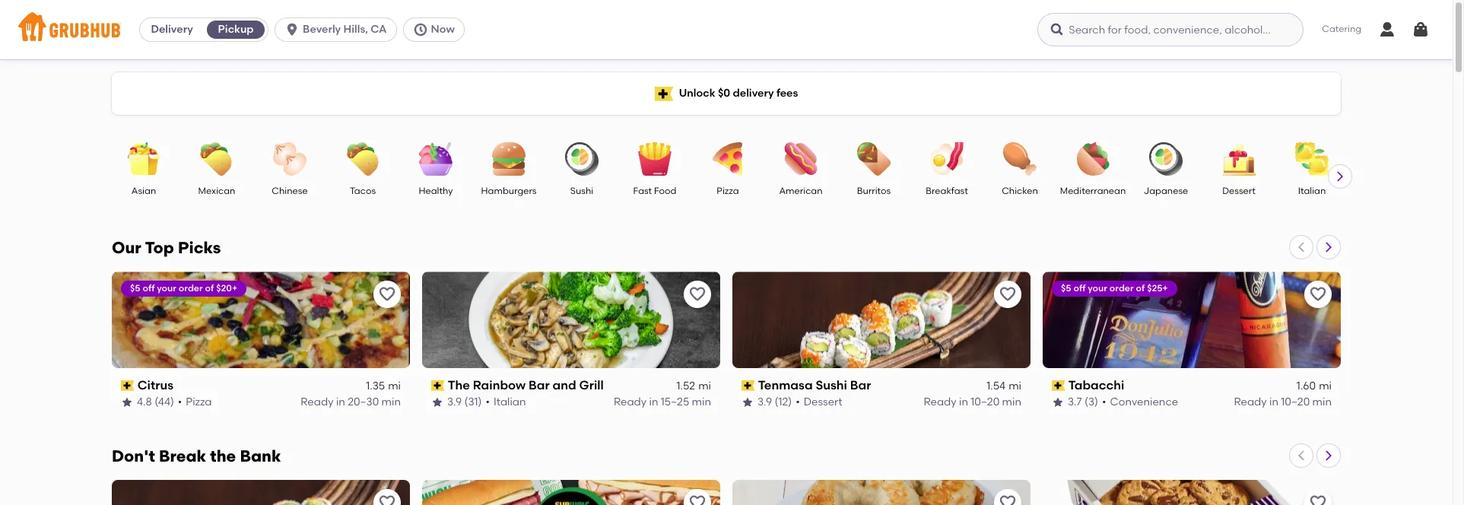 Task type: vqa. For each thing, say whether or not it's contained in the screenshot.
deals to the left
no



Task type: locate. For each thing, give the bounding box(es) containing it.
star icon image left 4.8 at the left bottom of the page
[[121, 396, 133, 408]]

subscription pass image left citrus
[[121, 381, 134, 391]]

1 vertical spatial tenmasa sushi bar logo image
[[112, 480, 410, 505]]

1 ready from the left
[[301, 395, 334, 408]]

pizza down pizza image
[[717, 186, 739, 196]]

3.9 down the
[[447, 395, 462, 408]]

1 in from the left
[[336, 395, 345, 408]]

• italian
[[486, 395, 526, 408]]

1 vertical spatial caret right icon image
[[1323, 241, 1335, 253]]

ready in 10–20 min down 1.60
[[1234, 395, 1332, 408]]

1 min from the left
[[382, 395, 401, 408]]

1 10–20 from the left
[[971, 395, 1000, 408]]

min down 1.54 mi
[[1002, 395, 1022, 408]]

1 off from the left
[[143, 283, 155, 294]]

now
[[431, 23, 455, 36]]

subscription pass image left tabacchi
[[1052, 381, 1066, 391]]

• right the (31)
[[486, 395, 490, 408]]

dessert down dessert 'image'
[[1223, 186, 1256, 196]]

subscription pass image
[[121, 381, 134, 391], [431, 381, 445, 391], [1052, 381, 1066, 391]]

0 horizontal spatial 3.9
[[447, 395, 462, 408]]

4 ready from the left
[[1234, 395, 1267, 408]]

order left $20+
[[179, 283, 203, 294]]

star icon image
[[121, 396, 133, 408], [431, 396, 444, 408], [742, 396, 754, 408], [1052, 396, 1064, 408]]

caret right icon image for our top picks
[[1323, 241, 1335, 253]]

italian image
[[1286, 142, 1339, 176]]

0 horizontal spatial tenmasa sushi bar logo image
[[112, 480, 410, 505]]

2 your from the left
[[1088, 283, 1108, 294]]

delivery button
[[140, 17, 204, 42]]

4 min from the left
[[1313, 395, 1332, 408]]

ready in 10–20 min down 1.54
[[924, 395, 1022, 408]]

dessert image
[[1213, 142, 1266, 176]]

$5 for tabacchi
[[1061, 283, 1072, 294]]

1 horizontal spatial italian
[[1298, 186, 1326, 196]]

2 horizontal spatial save this restaurant image
[[1309, 494, 1328, 505]]

save this restaurant image
[[378, 285, 396, 304], [689, 285, 707, 304], [1309, 494, 1328, 505]]

2 bar from the left
[[850, 378, 871, 393]]

chicken
[[1002, 186, 1038, 196]]

beverly hills, ca button
[[275, 17, 403, 42]]

italian down italian image
[[1298, 186, 1326, 196]]

1 horizontal spatial order
[[1110, 283, 1134, 294]]

0 vertical spatial italian
[[1298, 186, 1326, 196]]

1 horizontal spatial your
[[1088, 283, 1108, 294]]

pizza right (44)
[[186, 395, 212, 408]]

10–20
[[971, 395, 1000, 408], [1281, 395, 1310, 408]]

caret right icon image
[[1334, 170, 1347, 183], [1323, 241, 1335, 253], [1323, 450, 1335, 462]]

japanese image
[[1140, 142, 1193, 176]]

picks
[[178, 238, 221, 257]]

•
[[178, 395, 182, 408], [486, 395, 490, 408], [796, 395, 800, 408], [1102, 395, 1107, 408]]

sushi up • dessert
[[816, 378, 847, 393]]

mi right 1.54
[[1009, 380, 1022, 393]]

fast
[[633, 186, 652, 196]]

delivery
[[733, 87, 774, 100]]

2 order from the left
[[1110, 283, 1134, 294]]

2 caret left icon image from the top
[[1296, 450, 1308, 462]]

3 mi from the left
[[1009, 380, 1022, 393]]

4 star icon image from the left
[[1052, 396, 1064, 408]]

1 caret left icon image from the top
[[1296, 241, 1308, 253]]

• right the "(12)" on the bottom of the page
[[796, 395, 800, 408]]

3.9 (12)
[[758, 395, 792, 408]]

your left $25+
[[1088, 283, 1108, 294]]

unlock
[[679, 87, 716, 100]]

healthy
[[419, 186, 453, 196]]

3.9 left the "(12)" on the bottom of the page
[[758, 395, 772, 408]]

mi right 1.35
[[388, 380, 401, 393]]

pickup button
[[204, 17, 268, 42]]

2 min from the left
[[692, 395, 711, 408]]

1 order from the left
[[179, 283, 203, 294]]

the
[[448, 378, 470, 393]]

2 mi from the left
[[699, 380, 711, 393]]

star icon image for tabacchi
[[1052, 396, 1064, 408]]

1 horizontal spatial bar
[[850, 378, 871, 393]]

4 in from the left
[[1270, 395, 1279, 408]]

2 off from the left
[[1074, 283, 1086, 294]]

min
[[382, 395, 401, 408], [692, 395, 711, 408], [1002, 395, 1022, 408], [1313, 395, 1332, 408]]

pizza image
[[701, 142, 755, 176]]

your for citrus
[[157, 283, 176, 294]]

subscription pass image left the
[[431, 381, 445, 391]]

1 horizontal spatial subscription pass image
[[431, 381, 445, 391]]

off for tabacchi
[[1074, 283, 1086, 294]]

2 star icon image from the left
[[431, 396, 444, 408]]

star icon image down subscription pass image
[[742, 396, 754, 408]]

10–20 down 1.54
[[971, 395, 1000, 408]]

order for tabacchi
[[1110, 283, 1134, 294]]

• for tabacchi
[[1102, 395, 1107, 408]]

2 vertical spatial caret right icon image
[[1323, 450, 1335, 462]]

sushi down sushi image
[[570, 186, 594, 196]]

dessert
[[1223, 186, 1256, 196], [804, 395, 843, 408]]

2 10–20 from the left
[[1281, 395, 1310, 408]]

off
[[143, 283, 155, 294], [1074, 283, 1086, 294]]

save this restaurant button
[[374, 281, 401, 308], [684, 281, 711, 308], [994, 281, 1022, 308], [1305, 281, 1332, 308], [374, 489, 401, 505], [684, 489, 711, 505], [994, 489, 1022, 505], [1305, 489, 1332, 505]]

in
[[336, 395, 345, 408], [649, 395, 658, 408], [959, 395, 968, 408], [1270, 395, 1279, 408]]

• for tenmasa sushi bar
[[796, 395, 800, 408]]

beverly
[[303, 23, 341, 36]]

bar left and
[[529, 378, 550, 393]]

2 $5 from the left
[[1061, 283, 1072, 294]]

svg image
[[1379, 21, 1397, 39], [1412, 21, 1430, 39], [285, 22, 300, 37], [1050, 22, 1065, 37]]

4 • from the left
[[1102, 395, 1107, 408]]

order left $25+
[[1110, 283, 1134, 294]]

0 vertical spatial tenmasa sushi bar logo image
[[733, 272, 1031, 368]]

0 horizontal spatial bar
[[529, 378, 550, 393]]

star icon image for citrus
[[121, 396, 133, 408]]

1 horizontal spatial dessert
[[1223, 186, 1256, 196]]

3 ready from the left
[[924, 395, 957, 408]]

min down 1.35 mi
[[382, 395, 401, 408]]

1 horizontal spatial save this restaurant image
[[689, 285, 707, 304]]

0 horizontal spatial save this restaurant image
[[378, 285, 396, 304]]

mi for tenmasa sushi bar
[[1009, 380, 1022, 393]]

2 in from the left
[[649, 395, 658, 408]]

(3)
[[1085, 395, 1099, 408]]

ready for citrus
[[301, 395, 334, 408]]

ready in 10–20 min for tabacchi
[[1234, 395, 1332, 408]]

1 vertical spatial sushi
[[816, 378, 847, 393]]

ready in 10–20 min
[[924, 395, 1022, 408], [1234, 395, 1332, 408]]

2 • from the left
[[486, 395, 490, 408]]

mediterranean image
[[1067, 142, 1120, 176]]

don't break the bank
[[112, 446, 281, 466]]

break
[[159, 446, 206, 466]]

bank
[[240, 446, 281, 466]]

0 horizontal spatial order
[[179, 283, 203, 294]]

1 vertical spatial caret left icon image
[[1296, 450, 1308, 462]]

$5
[[130, 283, 140, 294], [1061, 283, 1072, 294]]

japanese
[[1144, 186, 1189, 196]]

tenmasa sushi bar
[[758, 378, 871, 393]]

tenmasa
[[758, 378, 813, 393]]

star icon image left 3.9 (31)
[[431, 396, 444, 408]]

1 3.9 from the left
[[447, 395, 462, 408]]

3 in from the left
[[959, 395, 968, 408]]

citrus
[[137, 378, 173, 393]]

fast food image
[[628, 142, 682, 176]]

$25+
[[1147, 283, 1168, 294]]

• right the (3)
[[1102, 395, 1107, 408]]

subscription pass image for citrus
[[121, 381, 134, 391]]

1.35 mi
[[366, 380, 401, 393]]

min down 1.52 mi
[[692, 395, 711, 408]]

tenmasa sushi bar logo image
[[733, 272, 1031, 368], [112, 480, 410, 505]]

1 horizontal spatial 10–20
[[1281, 395, 1310, 408]]

1 horizontal spatial of
[[1136, 283, 1145, 294]]

of
[[205, 283, 214, 294], [1136, 283, 1145, 294]]

3.9 for the rainbow bar and grill
[[447, 395, 462, 408]]

save this restaurant image
[[999, 285, 1017, 304], [1309, 285, 1328, 304], [378, 494, 396, 505], [689, 494, 707, 505], [999, 494, 1017, 505]]

1 horizontal spatial ready in 10–20 min
[[1234, 395, 1332, 408]]

1 star icon image from the left
[[121, 396, 133, 408]]

caret left icon image
[[1296, 241, 1308, 253], [1296, 450, 1308, 462]]

mi for citrus
[[388, 380, 401, 393]]

your
[[157, 283, 176, 294], [1088, 283, 1108, 294]]

2 horizontal spatial subscription pass image
[[1052, 381, 1066, 391]]

3 • from the left
[[796, 395, 800, 408]]

ready in 15–25 min
[[614, 395, 711, 408]]

and
[[553, 378, 576, 393]]

your down our top picks
[[157, 283, 176, 294]]

star icon image for the rainbow bar and grill
[[431, 396, 444, 408]]

1 vertical spatial dessert
[[804, 395, 843, 408]]

1 ready in 10–20 min from the left
[[924, 395, 1022, 408]]

star icon image left 3.7 on the bottom of page
[[1052, 396, 1064, 408]]

2 subscription pass image from the left
[[431, 381, 445, 391]]

bar
[[529, 378, 550, 393], [850, 378, 871, 393]]

1 of from the left
[[205, 283, 214, 294]]

0 horizontal spatial ready in 10–20 min
[[924, 395, 1022, 408]]

3 min from the left
[[1002, 395, 1022, 408]]

tabacchi
[[1069, 378, 1125, 393]]

0 horizontal spatial $5
[[130, 283, 140, 294]]

chinese
[[272, 186, 308, 196]]

svg image inside beverly hills, ca button
[[285, 22, 300, 37]]

breakfast image
[[921, 142, 974, 176]]

0 vertical spatial caret left icon image
[[1296, 241, 1308, 253]]

1 horizontal spatial tenmasa sushi bar logo image
[[733, 272, 1031, 368]]

2 of from the left
[[1136, 283, 1145, 294]]

1 horizontal spatial off
[[1074, 283, 1086, 294]]

mi
[[388, 380, 401, 393], [699, 380, 711, 393], [1009, 380, 1022, 393], [1319, 380, 1332, 393]]

4 mi from the left
[[1319, 380, 1332, 393]]

3 subscription pass image from the left
[[1052, 381, 1066, 391]]

• dessert
[[796, 395, 843, 408]]

0 horizontal spatial of
[[205, 283, 214, 294]]

3.9
[[447, 395, 462, 408], [758, 395, 772, 408]]

1.54 mi
[[987, 380, 1022, 393]]

1 your from the left
[[157, 283, 176, 294]]

2 ready in 10–20 min from the left
[[1234, 395, 1332, 408]]

ca
[[371, 23, 387, 36]]

of left $25+
[[1136, 283, 1145, 294]]

0 horizontal spatial sushi
[[570, 186, 594, 196]]

ready
[[301, 395, 334, 408], [614, 395, 647, 408], [924, 395, 957, 408], [1234, 395, 1267, 408]]

2 3.9 from the left
[[758, 395, 772, 408]]

tabacchi logo image
[[1043, 272, 1341, 368]]

1 mi from the left
[[388, 380, 401, 393]]

$20+
[[216, 283, 237, 294]]

1 horizontal spatial 3.9
[[758, 395, 772, 408]]

0 horizontal spatial off
[[143, 283, 155, 294]]

mi right 1.52
[[699, 380, 711, 393]]

dessert down tenmasa sushi bar
[[804, 395, 843, 408]]

min down 1.60 mi
[[1313, 395, 1332, 408]]

1 $5 from the left
[[130, 283, 140, 294]]

0 horizontal spatial 10–20
[[971, 395, 1000, 408]]

italian
[[1298, 186, 1326, 196], [494, 395, 526, 408]]

save this restaurant image for the rainbow bar and grill logo
[[689, 285, 707, 304]]

1 vertical spatial italian
[[494, 395, 526, 408]]

mi for the rainbow bar and grill
[[699, 380, 711, 393]]

1.52
[[677, 380, 695, 393]]

hills,
[[344, 23, 368, 36]]

1.60
[[1297, 380, 1316, 393]]

healthy image
[[409, 142, 463, 176]]

order for citrus
[[179, 283, 203, 294]]

10–20 down 1.60
[[1281, 395, 1310, 408]]

4.8
[[137, 395, 152, 408]]

2 ready from the left
[[614, 395, 647, 408]]

• for the rainbow bar and grill
[[486, 395, 490, 408]]

0 horizontal spatial italian
[[494, 395, 526, 408]]

• right (44)
[[178, 395, 182, 408]]

pizza
[[717, 186, 739, 196], [186, 395, 212, 408]]

asian
[[131, 186, 156, 196]]

4.8 (44)
[[137, 395, 174, 408]]

mi right 1.60
[[1319, 380, 1332, 393]]

1 horizontal spatial $5
[[1061, 283, 1072, 294]]

1 • from the left
[[178, 395, 182, 408]]

subscription pass image for tabacchi
[[1052, 381, 1066, 391]]

0 horizontal spatial your
[[157, 283, 176, 294]]

1 bar from the left
[[529, 378, 550, 393]]

caret left icon image for don't break the bank
[[1296, 450, 1308, 462]]

mi for tabacchi
[[1319, 380, 1332, 393]]

italian down 'rainbow'
[[494, 395, 526, 408]]

1 subscription pass image from the left
[[121, 381, 134, 391]]

sushi
[[570, 186, 594, 196], [816, 378, 847, 393]]

Search for food, convenience, alcohol... search field
[[1038, 13, 1304, 46]]

order
[[179, 283, 203, 294], [1110, 283, 1134, 294]]

bar right tenmasa
[[850, 378, 871, 393]]

insomnia cookies logo image
[[1043, 480, 1341, 505]]

0 vertical spatial pizza
[[717, 186, 739, 196]]

1 vertical spatial pizza
[[186, 395, 212, 408]]

of left $20+
[[205, 283, 214, 294]]

caret right icon image for don't break the bank
[[1323, 450, 1335, 462]]

tacos image
[[336, 142, 390, 176]]

3 star icon image from the left
[[742, 396, 754, 408]]

• pizza
[[178, 395, 212, 408]]

0 horizontal spatial subscription pass image
[[121, 381, 134, 391]]



Task type: describe. For each thing, give the bounding box(es) containing it.
off for citrus
[[143, 283, 155, 294]]

ready in 20–30 min
[[301, 395, 401, 408]]

min for citrus
[[382, 395, 401, 408]]

1.52 mi
[[677, 380, 711, 393]]

grubhub plus flag logo image
[[655, 86, 673, 101]]

1.60 mi
[[1297, 380, 1332, 393]]

bar for sushi
[[850, 378, 871, 393]]

pickup
[[218, 23, 254, 36]]

3.9 (31)
[[447, 395, 482, 408]]

star icon image for tenmasa sushi bar
[[742, 396, 754, 408]]

now button
[[403, 17, 471, 42]]

chinese image
[[263, 142, 316, 176]]

sushi image
[[555, 142, 609, 176]]

beverly hills, ca
[[303, 23, 387, 36]]

mediterranean
[[1060, 186, 1126, 196]]

$5 off your order of $25+
[[1061, 283, 1168, 294]]

3.9 for tenmasa sushi bar
[[758, 395, 772, 408]]

in for the rainbow bar and grill
[[649, 395, 658, 408]]

save this restaurant image for insomnia cookies logo
[[1309, 494, 1328, 505]]

svg image
[[413, 22, 428, 37]]

1.54
[[987, 380, 1006, 393]]

our top picks
[[112, 238, 221, 257]]

burritos
[[857, 186, 891, 196]]

min for tabacchi
[[1313, 395, 1332, 408]]

(31)
[[464, 395, 482, 408]]

rainbow
[[473, 378, 526, 393]]

subscription pass image for the rainbow bar and grill
[[431, 381, 445, 391]]

mexican
[[198, 186, 235, 196]]

min for tenmasa sushi bar
[[1002, 395, 1022, 408]]

ready for tenmasa sushi bar
[[924, 395, 957, 408]]

3.7 (3)
[[1068, 395, 1099, 408]]

3.7
[[1068, 395, 1082, 408]]

15–25
[[661, 395, 689, 408]]

hamburgers
[[481, 186, 537, 196]]

delivery
[[151, 23, 193, 36]]

0 horizontal spatial pizza
[[186, 395, 212, 408]]

the rainbow bar and grill
[[448, 378, 604, 393]]

the rainbow bar and grill logo image
[[422, 272, 720, 368]]

1 horizontal spatial sushi
[[816, 378, 847, 393]]

• convenience
[[1102, 395, 1179, 408]]

your for tabacchi
[[1088, 283, 1108, 294]]

in for citrus
[[336, 395, 345, 408]]

$0
[[718, 87, 730, 100]]

of for tabacchi
[[1136, 283, 1145, 294]]

(44)
[[155, 395, 174, 408]]

1.35
[[366, 380, 385, 393]]

ready in 10–20 min for tenmasa sushi bar
[[924, 395, 1022, 408]]

$5 off your order of $20+
[[130, 283, 237, 294]]

hamburgers image
[[482, 142, 536, 176]]

breakfast
[[926, 186, 968, 196]]

0 vertical spatial sushi
[[570, 186, 594, 196]]

20–30
[[348, 395, 379, 408]]

of for citrus
[[205, 283, 214, 294]]

caret left icon image for our top picks
[[1296, 241, 1308, 253]]

american image
[[774, 142, 828, 176]]

mexican image
[[190, 142, 243, 176]]

bar for rainbow
[[529, 378, 550, 393]]

chicken image
[[994, 142, 1047, 176]]

subscription pass image
[[742, 381, 755, 391]]

in for tabacchi
[[1270, 395, 1279, 408]]

the
[[210, 446, 236, 466]]

asian image
[[117, 142, 170, 176]]

0 vertical spatial caret right icon image
[[1334, 170, 1347, 183]]

citrus logo image
[[112, 272, 410, 368]]

fast food
[[633, 186, 677, 196]]

grill
[[579, 378, 604, 393]]

the coffee bean & tea leaf logo image
[[733, 480, 1031, 505]]

unlock $0 delivery fees
[[679, 87, 798, 100]]

don't
[[112, 446, 155, 466]]

burritos image
[[848, 142, 901, 176]]

catering
[[1322, 24, 1362, 34]]

our
[[112, 238, 141, 257]]

1 horizontal spatial pizza
[[717, 186, 739, 196]]

subway® logo image
[[422, 480, 720, 505]]

0 vertical spatial dessert
[[1223, 186, 1256, 196]]

ready for the rainbow bar and grill
[[614, 395, 647, 408]]

catering button
[[1312, 12, 1372, 47]]

(12)
[[775, 395, 792, 408]]

in for tenmasa sushi bar
[[959, 395, 968, 408]]

convenience
[[1110, 395, 1179, 408]]

american
[[779, 186, 823, 196]]

10–20 for tabacchi
[[1281, 395, 1310, 408]]

main navigation navigation
[[0, 0, 1453, 59]]

0 horizontal spatial dessert
[[804, 395, 843, 408]]

$5 for citrus
[[130, 283, 140, 294]]

min for the rainbow bar and grill
[[692, 395, 711, 408]]

• for citrus
[[178, 395, 182, 408]]

tacos
[[350, 186, 376, 196]]

fees
[[777, 87, 798, 100]]

10–20 for tenmasa sushi bar
[[971, 395, 1000, 408]]

top
[[145, 238, 174, 257]]

food
[[654, 186, 677, 196]]

ready for tabacchi
[[1234, 395, 1267, 408]]



